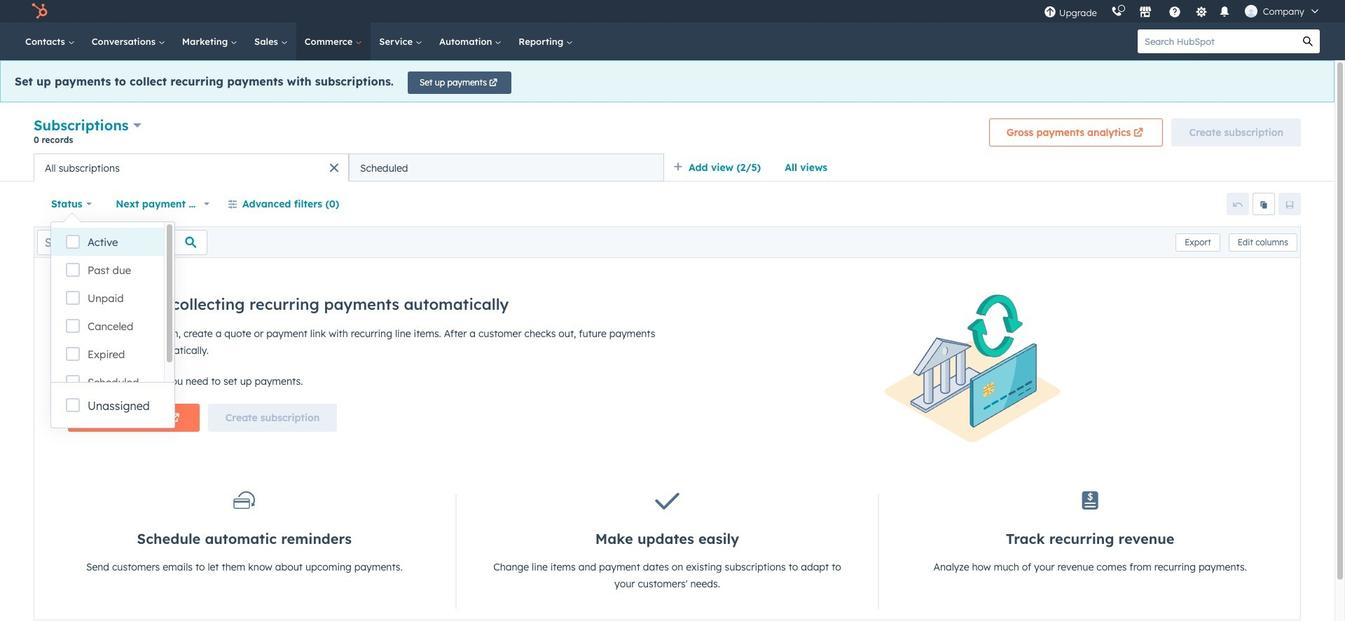 Task type: describe. For each thing, give the bounding box(es) containing it.
Search search field
[[37, 230, 207, 255]]

jacob simon image
[[1245, 5, 1258, 18]]



Task type: locate. For each thing, give the bounding box(es) containing it.
list box
[[51, 222, 175, 396]]

menu
[[1037, 0, 1329, 22]]

marketplaces image
[[1140, 6, 1152, 19]]

banner
[[34, 114, 1302, 154]]

Search HubSpot search field
[[1138, 29, 1297, 53]]



Task type: vqa. For each thing, say whether or not it's contained in the screenshot.
connected associated with You connected chat 🎉 Any new chats on your website will appear here. Choose what you'd like to do next:
no



